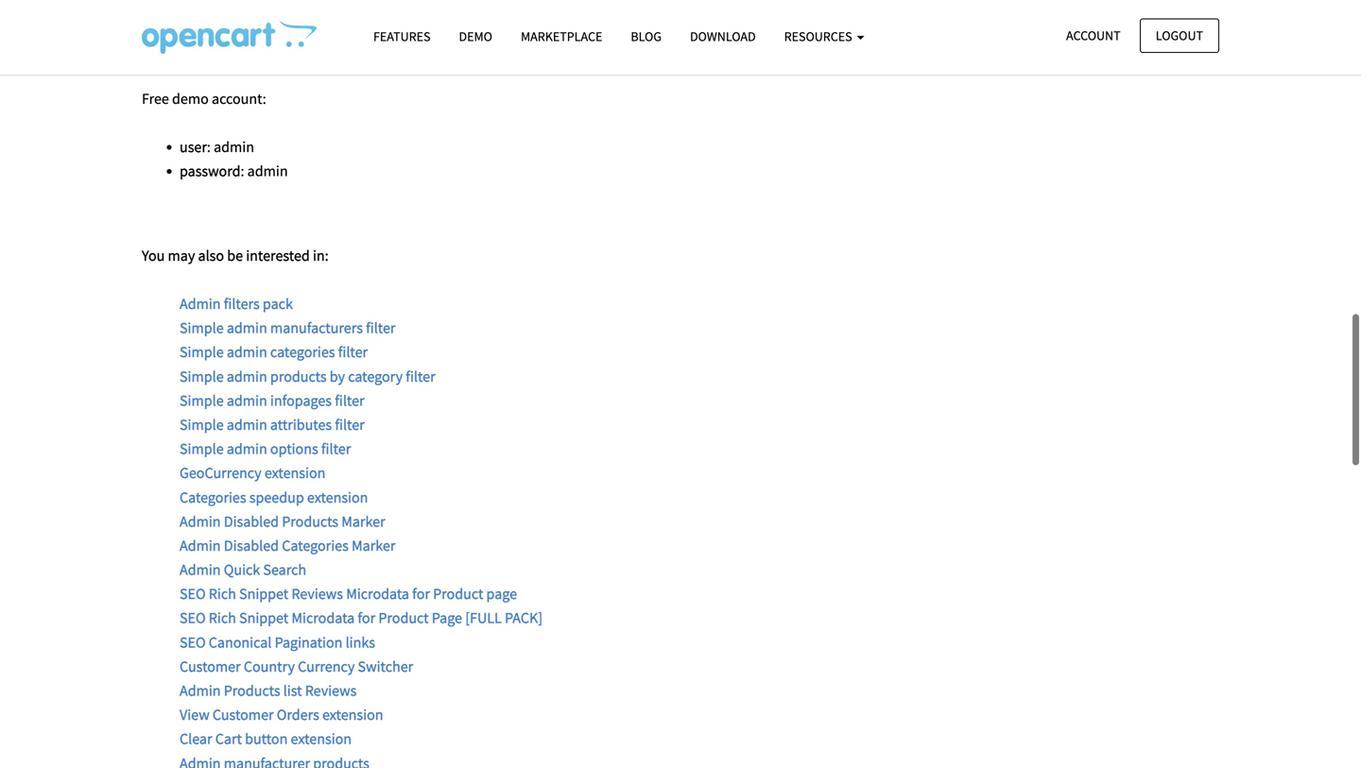 Task type: locate. For each thing, give the bounding box(es) containing it.
logout link
[[1140, 18, 1219, 53]]

admin disabled categories marker link
[[180, 536, 395, 555]]

admin
[[180, 294, 221, 313], [180, 512, 221, 531], [180, 536, 221, 555], [180, 561, 221, 579], [180, 682, 221, 700]]

manufacturers
[[270, 319, 363, 338]]

filter up the by
[[338, 343, 368, 362]]

admin
[[214, 137, 254, 156], [247, 162, 288, 181], [227, 319, 267, 338], [227, 343, 267, 362], [227, 367, 267, 386], [227, 391, 267, 410], [227, 415, 267, 434], [227, 440, 267, 459]]

admin left filters
[[180, 294, 221, 313]]

microdata up pagination
[[292, 609, 355, 628]]

admin filters pack link
[[180, 294, 293, 313]]

0 vertical spatial product
[[433, 585, 483, 604]]

admin up view
[[180, 682, 221, 700]]

: down account:
[[241, 162, 244, 181]]

admin up password
[[214, 137, 254, 156]]

1 seo from the top
[[180, 585, 206, 604]]

account
[[1066, 27, 1121, 44]]

currency
[[298, 657, 355, 676]]

refresh
[[318, 17, 365, 35]]

now.
[[337, 41, 368, 60]]

reviews
[[292, 585, 343, 604], [305, 682, 357, 700]]

0 vertical spatial snippet
[[239, 585, 289, 604]]

clear
[[180, 730, 212, 749]]

0 vertical spatial microdata
[[346, 585, 409, 604]]

snippet down admin quick search link
[[239, 585, 289, 604]]

2 simple from the top
[[180, 343, 224, 362]]

simple admin products by category filter link
[[180, 367, 435, 386]]

1 vertical spatial :
[[241, 162, 244, 181]]

simple admin attributes filter link
[[180, 415, 365, 434]]

snippet up "seo canonical pagination links" 'link'
[[239, 609, 289, 628]]

search
[[263, 561, 306, 579]]

free demo account:
[[142, 89, 266, 108]]

customer up 'cart'
[[213, 706, 274, 725]]

admin quick search link
[[180, 561, 306, 579]]

view customer orders extension link
[[180, 706, 383, 725]]

categories
[[180, 488, 246, 507], [282, 536, 349, 555]]

1 simple from the top
[[180, 319, 224, 338]]

1 snippet from the top
[[239, 585, 289, 604]]

1 vertical spatial rich
[[209, 609, 236, 628]]

product
[[433, 585, 483, 604], [378, 609, 429, 628]]

admin up simple admin infopages filter link
[[227, 367, 267, 386]]

disabled down categories speedup extension link
[[224, 512, 279, 531]]

0 horizontal spatial :
[[207, 137, 211, 156]]

1 horizontal spatial :
[[241, 162, 244, 181]]

snippet
[[239, 585, 289, 604], [239, 609, 289, 628]]

microdata up seo rich snippet microdata for product page [full pack] link
[[346, 585, 409, 604]]

filter up category
[[366, 319, 396, 338]]

disabled up admin quick search link
[[224, 536, 279, 555]]

0 vertical spatial disabled
[[224, 512, 279, 531]]

microdata
[[346, 585, 409, 604], [292, 609, 355, 628]]

attributes
[[270, 415, 332, 434]]

1 horizontal spatial products
[[282, 512, 338, 531]]

simple
[[180, 319, 224, 338], [180, 343, 224, 362], [180, 367, 224, 386], [180, 391, 224, 410], [180, 415, 224, 434], [180, 440, 224, 459]]

marketplace
[[521, 28, 602, 45]]

0 vertical spatial marker
[[341, 512, 385, 531]]

also
[[198, 246, 224, 265]]

filter
[[366, 319, 396, 338], [338, 343, 368, 362], [406, 367, 435, 386], [335, 391, 364, 410], [335, 415, 365, 434], [321, 440, 351, 459]]

[full
[[465, 609, 502, 628]]

demo
[[459, 28, 492, 45]]

products up admin disabled categories marker link
[[282, 512, 338, 531]]

demo
[[172, 89, 209, 108]]

filter right options
[[321, 440, 351, 459]]

4 simple from the top
[[180, 391, 224, 410]]

1 vertical spatial disabled
[[224, 536, 279, 555]]

5 admin from the top
[[180, 682, 221, 700]]

reviews down search
[[292, 585, 343, 604]]

1 rich from the top
[[209, 585, 236, 604]]

1 vertical spatial product
[[378, 609, 429, 628]]

extension right orders
[[322, 706, 383, 725]]

geocurrency
[[180, 464, 262, 483]]

filters
[[224, 294, 260, 313]]

: up password
[[207, 137, 211, 156]]

0 vertical spatial seo
[[180, 585, 206, 604]]

password
[[180, 162, 241, 181]]

free
[[142, 89, 169, 108]]

be
[[227, 246, 243, 265]]

speedup
[[249, 488, 304, 507]]

admin products list reviews link
[[180, 682, 357, 700]]

1 horizontal spatial categories
[[282, 536, 349, 555]]

simple admin infopages filter link
[[180, 391, 364, 410]]

resources link
[[770, 20, 879, 53]]

0 vertical spatial for
[[412, 585, 430, 604]]

rich down quick
[[209, 585, 236, 604]]

resources
[[784, 28, 855, 45]]

product up page
[[433, 585, 483, 604]]

0 horizontal spatial product
[[378, 609, 429, 628]]

switcher
[[358, 657, 413, 676]]

category
[[348, 367, 403, 386]]

2 rich from the top
[[209, 609, 236, 628]]

1 vertical spatial marker
[[352, 536, 395, 555]]

extension up the admin disabled products marker "link" on the left of the page
[[307, 488, 368, 507]]

categories down geocurrency
[[180, 488, 246, 507]]

2 seo from the top
[[180, 609, 206, 628]]

account link
[[1050, 18, 1137, 53]]

enabled
[[283, 41, 334, 60]]

1 vertical spatial seo
[[180, 609, 206, 628]]

rich
[[209, 585, 236, 604], [209, 609, 236, 628]]

for
[[412, 585, 430, 604], [358, 609, 375, 628]]

products
[[270, 367, 327, 386]]

admin disabled products marker link
[[180, 512, 385, 531]]

2 vertical spatial seo
[[180, 633, 206, 652]]

admin left quick
[[180, 561, 221, 579]]

for up links
[[358, 609, 375, 628]]

customer
[[180, 657, 241, 676], [213, 706, 274, 725]]

1 vertical spatial snippet
[[239, 609, 289, 628]]

orders
[[277, 706, 319, 725]]

admin down geocurrency
[[180, 512, 221, 531]]

seo
[[180, 585, 206, 604], [180, 609, 206, 628], [180, 633, 206, 652]]

1 vertical spatial products
[[224, 682, 280, 700]]

filter down the by
[[335, 391, 364, 410]]

1 vertical spatial customer
[[213, 706, 274, 725]]

product left page
[[378, 609, 429, 628]]

1 horizontal spatial for
[[412, 585, 430, 604]]

rich up canonical
[[209, 609, 236, 628]]

download
[[690, 28, 756, 45]]

press
[[257, 17, 291, 35]]

for up seo rich snippet microdata for product page [full pack] link
[[412, 585, 430, 604]]

disabled
[[224, 512, 279, 531], [224, 536, 279, 555]]

extension
[[206, 41, 267, 60]]

0 vertical spatial rich
[[209, 585, 236, 604]]

blog link
[[617, 20, 676, 53]]

2 admin from the top
[[180, 512, 221, 531]]

1 admin from the top
[[180, 294, 221, 313]]

reviews down the currency
[[305, 682, 357, 700]]

0 horizontal spatial for
[[358, 609, 375, 628]]

categories up search
[[282, 536, 349, 555]]

page
[[432, 609, 462, 628]]

filter right category
[[406, 367, 435, 386]]

products down country
[[224, 682, 280, 700]]

marker
[[341, 512, 385, 531], [352, 536, 395, 555]]

products
[[282, 512, 338, 531], [224, 682, 280, 700]]

0 vertical spatial categories
[[180, 488, 246, 507]]

admin up admin quick search link
[[180, 536, 221, 555]]

customer down canonical
[[180, 657, 241, 676]]



Task type: describe. For each thing, give the bounding box(es) containing it.
account:
[[212, 89, 266, 108]]

quick
[[224, 561, 260, 579]]

cart
[[215, 730, 242, 749]]

modifications and press the refresh button. that's all. extension is enabled now.
[[142, 17, 415, 60]]

blog
[[631, 28, 662, 45]]

6 simple from the top
[[180, 440, 224, 459]]

user : admin password : admin
[[180, 137, 288, 181]]

extension down orders
[[291, 730, 352, 749]]

1 vertical spatial reviews
[[305, 682, 357, 700]]

0 vertical spatial customer
[[180, 657, 241, 676]]

pagination
[[275, 633, 343, 652]]

marketplace link
[[507, 20, 617, 53]]

may
[[168, 246, 195, 265]]

3 admin from the top
[[180, 536, 221, 555]]

admin right password
[[247, 162, 288, 181]]

customer country currency switcher link
[[180, 657, 413, 676]]

2 snippet from the top
[[239, 609, 289, 628]]

demo link
[[445, 20, 507, 53]]

simple admin manufacturers filter link
[[180, 319, 396, 338]]

button
[[245, 730, 288, 749]]

user
[[180, 137, 207, 156]]

you
[[142, 246, 165, 265]]

logout
[[1156, 27, 1203, 44]]

simple admin categories filter link
[[180, 343, 368, 362]]

0 vertical spatial reviews
[[292, 585, 343, 604]]

admin up "simple admin options filter" link
[[227, 415, 267, 434]]

1 vertical spatial for
[[358, 609, 375, 628]]

filter right attributes
[[335, 415, 365, 434]]

canonical
[[209, 633, 272, 652]]

opencart - list manufacturer products [admin area] image
[[142, 20, 317, 54]]

3 simple from the top
[[180, 367, 224, 386]]

admin down simple admin manufacturers filter 'link'
[[227, 343, 267, 362]]

button.
[[368, 17, 415, 35]]

features
[[373, 28, 431, 45]]

admin up simple admin attributes filter link
[[227, 391, 267, 410]]

modifications
[[142, 17, 227, 35]]

admin filters pack simple admin manufacturers filter simple admin categories filter simple admin products by category filter simple admin infopages filter simple admin attributes filter simple admin options filter geocurrency extension categories speedup extension admin disabled products marker admin disabled categories marker admin quick search seo rich snippet reviews microdata for product page seo rich snippet microdata for product page [full pack] seo canonical pagination links customer country currency switcher admin products list reviews view customer orders extension clear cart button extension
[[180, 294, 543, 749]]

in:
[[313, 246, 329, 265]]

seo rich snippet reviews microdata for product page link
[[180, 585, 517, 604]]

by
[[330, 367, 345, 386]]

0 vertical spatial :
[[207, 137, 211, 156]]

seo rich snippet microdata for product page [full pack] link
[[180, 609, 543, 628]]

you may also be interested in:
[[142, 246, 329, 265]]

interested
[[246, 246, 310, 265]]

1 vertical spatial microdata
[[292, 609, 355, 628]]

list
[[283, 682, 302, 700]]

categories
[[270, 343, 335, 362]]

0 vertical spatial products
[[282, 512, 338, 531]]

3 seo from the top
[[180, 633, 206, 652]]

pack
[[263, 294, 293, 313]]

1 disabled from the top
[[224, 512, 279, 531]]

admin up geocurrency extension link
[[227, 440, 267, 459]]

1 vertical spatial categories
[[282, 536, 349, 555]]

pack]
[[505, 609, 543, 628]]

4 admin from the top
[[180, 561, 221, 579]]

all.
[[183, 41, 203, 60]]

2 disabled from the top
[[224, 536, 279, 555]]

clear cart button extension link
[[180, 730, 352, 749]]

simple admin options filter link
[[180, 440, 351, 459]]

options
[[270, 440, 318, 459]]

the
[[294, 17, 315, 35]]

download link
[[676, 20, 770, 53]]

0 horizontal spatial categories
[[180, 488, 246, 507]]

links
[[346, 633, 375, 652]]

features link
[[359, 20, 445, 53]]

categories speedup extension link
[[180, 488, 368, 507]]

5 simple from the top
[[180, 415, 224, 434]]

country
[[244, 657, 295, 676]]

seo canonical pagination links link
[[180, 633, 375, 652]]

0 horizontal spatial products
[[224, 682, 280, 700]]

is
[[270, 41, 280, 60]]

view
[[180, 706, 210, 725]]

extension down options
[[265, 464, 326, 483]]

that's
[[142, 41, 180, 60]]

infopages
[[270, 391, 332, 410]]

page
[[486, 585, 517, 604]]

1 horizontal spatial product
[[433, 585, 483, 604]]

geocurrency extension link
[[180, 464, 326, 483]]

admin down filters
[[227, 319, 267, 338]]

and
[[230, 17, 254, 35]]



Task type: vqa. For each thing, say whether or not it's contained in the screenshot.
Marketplace for third-party extensions image
no



